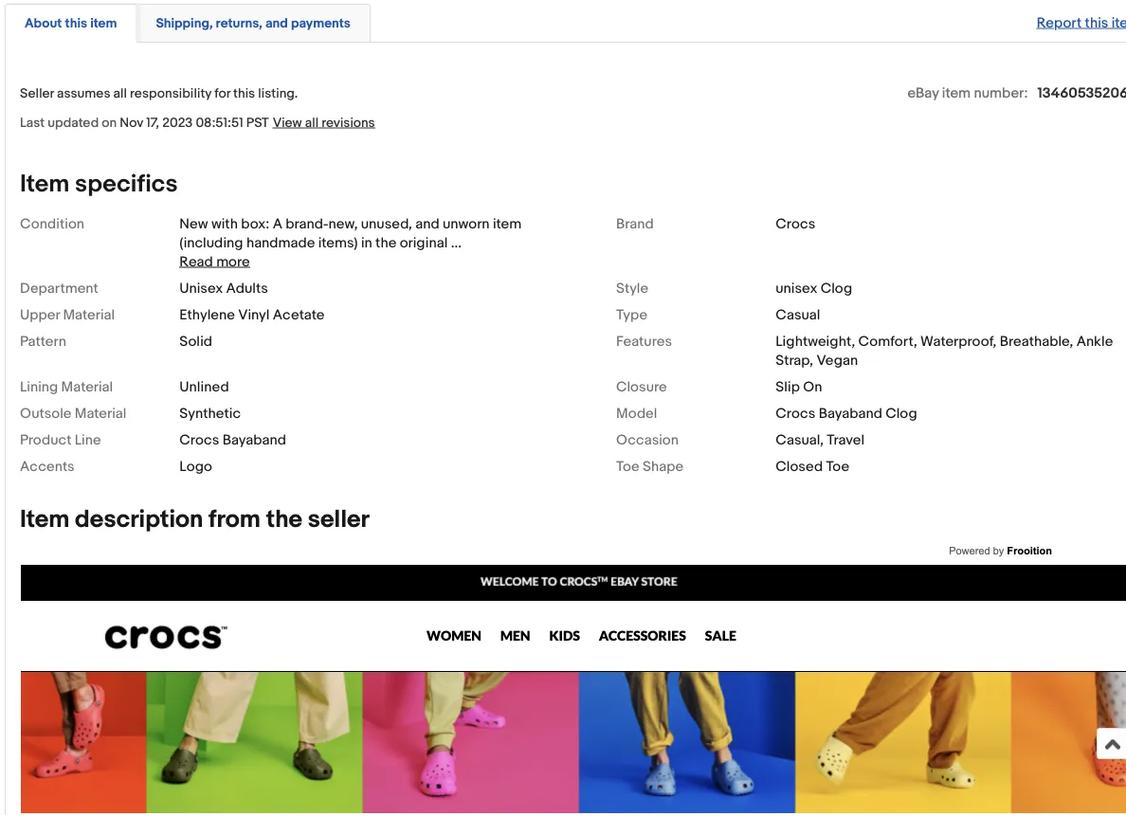 Task type: vqa. For each thing, say whether or not it's contained in the screenshot.
bayaband for Crocs Bayaband Clog
yes



Task type: locate. For each thing, give the bounding box(es) containing it.
strap,
[[776, 352, 814, 369]]

ebay item number: 13460535206
[[908, 84, 1127, 101]]

tab list containing about this item
[[5, 0, 1127, 43]]

bayaband for crocs bayaband
[[223, 432, 286, 449]]

and inside new with box: a brand-new, unused, and unworn item (including handmade items) in the original ... read more
[[416, 215, 440, 232]]

08:51:51
[[196, 115, 243, 131]]

comfort,
[[859, 333, 918, 350]]

casual, travel
[[776, 432, 865, 449]]

1 vertical spatial and
[[416, 215, 440, 232]]

this left ite
[[1086, 14, 1109, 31]]

number:
[[974, 84, 1029, 101]]

clog right unisex
[[821, 280, 853, 297]]

unlined
[[180, 378, 229, 396]]

and right returns, on the top left
[[266, 15, 288, 31]]

crocs for crocs bayaband
[[180, 432, 219, 449]]

vinyl
[[238, 306, 270, 323]]

1 horizontal spatial item
[[493, 215, 522, 232]]

0 vertical spatial and
[[266, 15, 288, 31]]

the right from
[[266, 505, 303, 534]]

item
[[90, 15, 117, 31], [943, 84, 971, 101], [493, 215, 522, 232]]

0 vertical spatial bayaband
[[819, 405, 883, 422]]

travel
[[827, 432, 865, 449]]

toe
[[616, 458, 640, 475], [827, 458, 850, 475]]

0 horizontal spatial and
[[266, 15, 288, 31]]

1 horizontal spatial and
[[416, 215, 440, 232]]

unisex clog
[[776, 280, 853, 297]]

box:
[[241, 215, 270, 232]]

this right the about
[[65, 15, 87, 31]]

1 vertical spatial bayaband
[[223, 432, 286, 449]]

item for item description from the seller
[[20, 505, 70, 534]]

responsibility
[[130, 85, 212, 101]]

0 vertical spatial item
[[20, 169, 70, 199]]

lining
[[20, 378, 58, 396]]

lightweight,
[[776, 333, 856, 350]]

material up outsole material at the left
[[61, 378, 113, 396]]

material down department
[[63, 306, 115, 323]]

all right view
[[305, 115, 319, 131]]

17,
[[146, 115, 159, 131]]

type
[[616, 306, 648, 323]]

crocs up logo
[[180, 432, 219, 449]]

item
[[20, 169, 70, 199], [20, 505, 70, 534]]

1 vertical spatial item
[[20, 505, 70, 534]]

1 horizontal spatial all
[[305, 115, 319, 131]]

1 vertical spatial material
[[61, 378, 113, 396]]

ethylene vinyl acetate
[[180, 306, 325, 323]]

crocs up unisex
[[776, 215, 816, 232]]

and
[[266, 15, 288, 31], [416, 215, 440, 232]]

2023
[[162, 115, 193, 131]]

shipping,
[[156, 15, 213, 31]]

the
[[376, 234, 397, 251], [266, 505, 303, 534]]

item right unworn
[[493, 215, 522, 232]]

crocs bayaband
[[180, 432, 286, 449]]

in
[[361, 234, 372, 251]]

1 horizontal spatial clog
[[886, 405, 918, 422]]

breathable,
[[1000, 333, 1074, 350]]

listing.
[[258, 85, 298, 101]]

0 horizontal spatial all
[[113, 85, 127, 101]]

clog
[[821, 280, 853, 297], [886, 405, 918, 422]]

1 horizontal spatial toe
[[827, 458, 850, 475]]

ankle
[[1077, 333, 1114, 350]]

material
[[63, 306, 115, 323], [61, 378, 113, 396], [75, 405, 127, 422]]

item inside button
[[90, 15, 117, 31]]

read
[[180, 253, 213, 270]]

seller assumes all responsibility for this listing.
[[20, 85, 298, 101]]

adults
[[226, 280, 268, 297]]

0 horizontal spatial the
[[266, 505, 303, 534]]

on
[[804, 378, 823, 396]]

the inside new with box: a brand-new, unused, and unworn item (including handmade items) in the original ... read more
[[376, 234, 397, 251]]

item up condition
[[20, 169, 70, 199]]

report
[[1037, 14, 1082, 31]]

0 horizontal spatial clog
[[821, 280, 853, 297]]

on
[[102, 115, 117, 131]]

tab list
[[5, 0, 1127, 43]]

item specifics
[[20, 169, 178, 199]]

unused,
[[361, 215, 412, 232]]

clog down comfort,
[[886, 405, 918, 422]]

2 horizontal spatial item
[[943, 84, 971, 101]]

and inside button
[[266, 15, 288, 31]]

0 horizontal spatial item
[[90, 15, 117, 31]]

the down unused,
[[376, 234, 397, 251]]

about this item button
[[25, 14, 117, 32]]

0 horizontal spatial bayaband
[[223, 432, 286, 449]]

2 vertical spatial material
[[75, 405, 127, 422]]

0 vertical spatial all
[[113, 85, 127, 101]]

0 vertical spatial the
[[376, 234, 397, 251]]

and up original
[[416, 215, 440, 232]]

outsole material
[[20, 405, 127, 422]]

0 vertical spatial item
[[90, 15, 117, 31]]

bayaband down synthetic
[[223, 432, 286, 449]]

product
[[20, 432, 72, 449]]

0 vertical spatial material
[[63, 306, 115, 323]]

item right ebay
[[943, 84, 971, 101]]

brand
[[616, 215, 654, 232]]

1 vertical spatial item
[[943, 84, 971, 101]]

0 vertical spatial clog
[[821, 280, 853, 297]]

material for outsole material
[[75, 405, 127, 422]]

1 vertical spatial the
[[266, 505, 303, 534]]

report this ite link
[[1028, 5, 1127, 41]]

shape
[[643, 458, 684, 475]]

0 horizontal spatial toe
[[616, 458, 640, 475]]

unisex adults
[[180, 280, 268, 297]]

acetate
[[273, 306, 325, 323]]

closure
[[616, 378, 667, 396]]

item right the about
[[90, 15, 117, 31]]

1 toe from the left
[[616, 458, 640, 475]]

toe down occasion
[[616, 458, 640, 475]]

2 vertical spatial crocs
[[180, 432, 219, 449]]

1 vertical spatial crocs
[[776, 405, 816, 422]]

description
[[75, 505, 203, 534]]

seller
[[20, 85, 54, 101]]

2 vertical spatial item
[[493, 215, 522, 232]]

report this ite
[[1037, 14, 1127, 31]]

1 vertical spatial clog
[[886, 405, 918, 422]]

lining material
[[20, 378, 113, 396]]

ebay
[[908, 84, 939, 101]]

material up line
[[75, 405, 127, 422]]

2 horizontal spatial this
[[1086, 14, 1109, 31]]

logo
[[180, 458, 212, 475]]

toe shape
[[616, 458, 684, 475]]

all up on
[[113, 85, 127, 101]]

toe down travel
[[827, 458, 850, 475]]

payments
[[291, 15, 351, 31]]

assumes
[[57, 85, 110, 101]]

crocs bayaband clog
[[776, 405, 918, 422]]

crocs
[[776, 215, 816, 232], [776, 405, 816, 422], [180, 432, 219, 449]]

returns,
[[216, 15, 263, 31]]

1 horizontal spatial the
[[376, 234, 397, 251]]

pattern
[[20, 333, 66, 350]]

0 horizontal spatial this
[[65, 15, 87, 31]]

synthetic
[[180, 405, 241, 422]]

0 vertical spatial crocs
[[776, 215, 816, 232]]

2 item from the top
[[20, 505, 70, 534]]

this inside button
[[65, 15, 87, 31]]

1 item from the top
[[20, 169, 70, 199]]

this
[[1086, 14, 1109, 31], [65, 15, 87, 31], [233, 85, 255, 101]]

item for item specifics
[[20, 169, 70, 199]]

1 horizontal spatial bayaband
[[819, 405, 883, 422]]

crocs for crocs bayaband clog
[[776, 405, 816, 422]]

item down accents
[[20, 505, 70, 534]]

crocs down the slip on
[[776, 405, 816, 422]]

waterproof,
[[921, 333, 997, 350]]

brand-
[[286, 215, 329, 232]]

this right for
[[233, 85, 255, 101]]

bayaband up travel
[[819, 405, 883, 422]]



Task type: describe. For each thing, give the bounding box(es) containing it.
ethylene
[[180, 306, 235, 323]]

updated
[[48, 115, 99, 131]]

slip
[[776, 378, 800, 396]]

casual
[[776, 306, 821, 323]]

original
[[400, 234, 448, 251]]

about
[[25, 15, 62, 31]]

lightweight, comfort, waterproof, breathable, ankle strap, vegan
[[776, 333, 1114, 369]]

13460535206
[[1038, 84, 1127, 101]]

crocs for crocs
[[776, 215, 816, 232]]

view all revisions link
[[269, 114, 375, 131]]

outsole
[[20, 405, 72, 422]]

style
[[616, 280, 649, 297]]

slip on
[[776, 378, 823, 396]]

specifics
[[75, 169, 178, 199]]

new with box: a brand-new, unused, and unworn item (including handmade items) in the original ... read more
[[180, 215, 522, 270]]

shipping, returns, and payments
[[156, 15, 351, 31]]

department
[[20, 280, 98, 297]]

items)
[[318, 234, 358, 251]]

condition
[[20, 215, 84, 232]]

accents
[[20, 458, 75, 475]]

this for report
[[1086, 14, 1109, 31]]

material for lining material
[[61, 378, 113, 396]]

shipping, returns, and payments button
[[156, 14, 351, 32]]

a
[[273, 215, 283, 232]]

1 vertical spatial all
[[305, 115, 319, 131]]

unisex
[[180, 280, 223, 297]]

unworn
[[443, 215, 490, 232]]

handmade
[[247, 234, 315, 251]]

solid
[[180, 333, 212, 350]]

bayaband for crocs bayaband clog
[[819, 405, 883, 422]]

upper material
[[20, 306, 115, 323]]

closed
[[776, 458, 823, 475]]

new,
[[329, 215, 358, 232]]

for
[[215, 85, 230, 101]]

material for upper material
[[63, 306, 115, 323]]

from
[[209, 505, 261, 534]]

(including
[[180, 234, 243, 251]]

revisions
[[322, 115, 375, 131]]

upper
[[20, 306, 60, 323]]

item inside new with box: a brand-new, unused, and unworn item (including handmade items) in the original ... read more
[[493, 215, 522, 232]]

unisex
[[776, 280, 818, 297]]

item description from the seller
[[20, 505, 370, 534]]

casual,
[[776, 432, 824, 449]]

features
[[616, 333, 673, 350]]

nov
[[120, 115, 143, 131]]

product line
[[20, 432, 101, 449]]

view
[[273, 115, 302, 131]]

line
[[75, 432, 101, 449]]

closed toe
[[776, 458, 850, 475]]

model
[[616, 405, 658, 422]]

read more button
[[180, 253, 250, 270]]

occasion
[[616, 432, 679, 449]]

1 horizontal spatial this
[[233, 85, 255, 101]]

about this item
[[25, 15, 117, 31]]

...
[[451, 234, 462, 251]]

2 toe from the left
[[827, 458, 850, 475]]

this for about
[[65, 15, 87, 31]]

pst
[[246, 115, 269, 131]]

new
[[180, 215, 208, 232]]

seller
[[308, 505, 370, 534]]

last
[[20, 115, 45, 131]]

vegan
[[817, 352, 859, 369]]

more
[[216, 253, 250, 270]]

last updated on nov 17, 2023 08:51:51 pst view all revisions
[[20, 115, 375, 131]]



